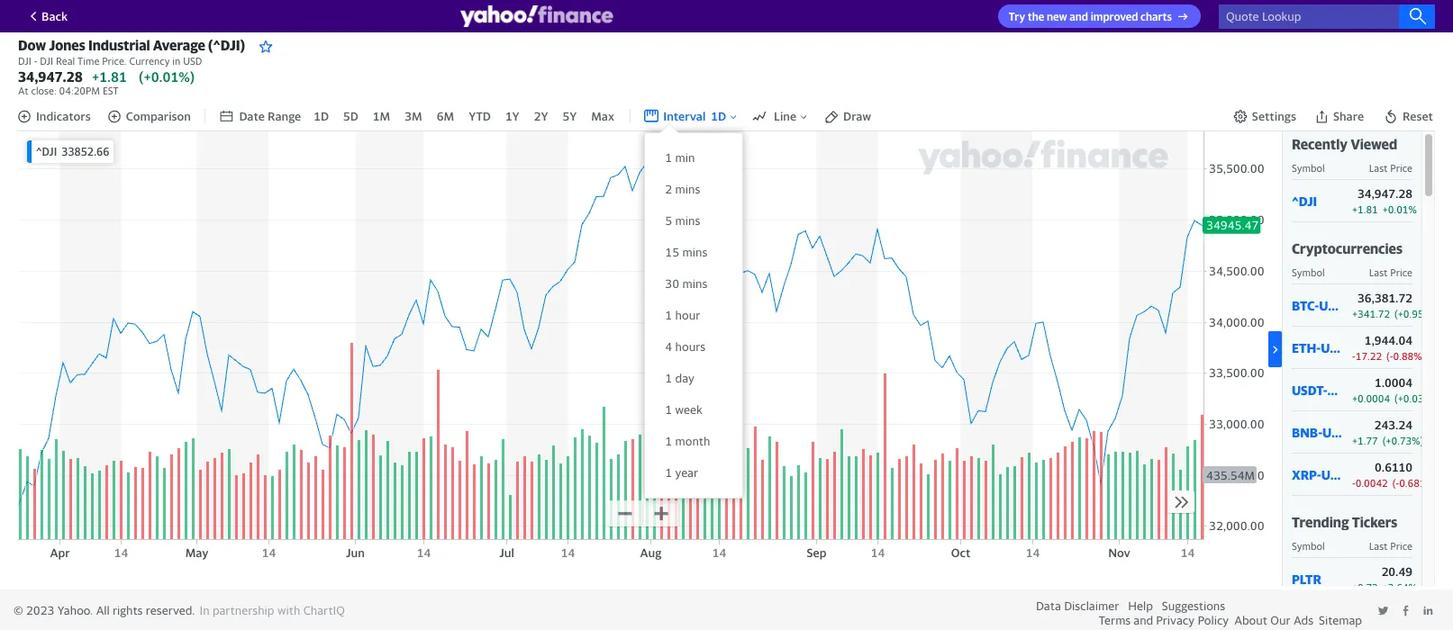 Task type: vqa. For each thing, say whether or not it's contained in the screenshot.


Task type: locate. For each thing, give the bounding box(es) containing it.
+1.81 left +0.01%
[[1352, 204, 1378, 215]]

share
[[1333, 109, 1364, 124]]

1 1 from the top
[[665, 151, 672, 165]]

^dji for ^dji
[[1292, 193, 1317, 209]]

(^dji)
[[208, 37, 245, 53]]

(- for xrp-usd
[[1393, 478, 1400, 489]]

2 1 from the top
[[665, 308, 672, 323]]

3 last price from the top
[[1369, 541, 1413, 552]]

time
[[78, 55, 99, 67]]

1 left month
[[665, 434, 672, 449]]

and inside data disclaimer help suggestions terms and privacy policy about our ads sitemap
[[1134, 614, 1154, 628]]

0 horizontal spatial ^dji
[[36, 145, 57, 159]]

2 vertical spatial symbol
[[1292, 541, 1325, 552]]

about
[[1235, 614, 1268, 628]]

0.88%)
[[1393, 351, 1426, 362]]

1 vertical spatial ^dji
[[1292, 193, 1317, 209]]

34,947.28
[[18, 69, 83, 85], [1358, 187, 1413, 201]]

1 horizontal spatial dji
[[40, 55, 53, 67]]

^dji down the indicators button
[[36, 145, 57, 159]]

4
[[665, 340, 672, 354]]

reset
[[1403, 109, 1434, 124]]

+0.0004
[[1352, 393, 1390, 405]]

mins inside 5 mins button
[[675, 214, 700, 228]]

2 last from the top
[[1369, 267, 1388, 279]]

5
[[665, 214, 672, 228]]

1 price from the top
[[1391, 162, 1413, 174]]

mins right 30
[[682, 277, 708, 291]]

dji down dow
[[18, 55, 31, 67]]

year
[[675, 466, 698, 480]]

0 vertical spatial (-
[[1387, 351, 1394, 362]]

last for trending tickers
[[1369, 541, 1388, 552]]

0 vertical spatial last price
[[1369, 162, 1413, 174]]

1 horizontal spatial ^dji
[[1292, 193, 1317, 209]]

+1.81 for 34,947.28 +1.81
[[92, 69, 127, 85]]

-
[[34, 55, 37, 67], [1352, 351, 1356, 362], [1352, 478, 1356, 489]]

ytd button
[[467, 107, 493, 125]]

(- inside the 1,944.04 -17.22 (-0.88%)
[[1387, 351, 1394, 362]]

date range
[[239, 109, 301, 124]]

2 symbol from the top
[[1292, 267, 1325, 279]]

draw
[[843, 109, 871, 124]]

0 horizontal spatial +1.81
[[92, 69, 127, 85]]

0 vertical spatial price
[[1391, 162, 1413, 174]]

mins right '5'
[[675, 214, 700, 228]]

30 mins button
[[645, 269, 743, 300]]

2 vertical spatial price
[[1391, 541, 1413, 552]]

comparison
[[126, 109, 191, 124]]

1 vertical spatial and
[[1134, 614, 1154, 628]]

3 last from the top
[[1369, 541, 1388, 552]]

6 1 from the top
[[665, 466, 672, 480]]

mins inside 15 mins button
[[682, 245, 708, 260]]

symbol down trending
[[1292, 541, 1325, 552]]

yahoo finance logo image
[[460, 5, 613, 27]]

5d
[[343, 109, 358, 124]]

1 horizontal spatial 34,947.28
[[1358, 187, 1413, 201]]

+1.81 for 34,947.28 +1.81 +0.01%
[[1352, 204, 1378, 215]]

34,947.28 +1.81
[[18, 69, 127, 85]]

- down dow
[[34, 55, 37, 67]]

5 1 from the top
[[665, 434, 672, 449]]

- right xrp-usd link
[[1352, 478, 1356, 489]]

3 symbol from the top
[[1292, 541, 1325, 552]]

interval 1d
[[663, 109, 726, 124]]

2 vertical spatial last
[[1369, 541, 1388, 552]]

1 vertical spatial +1.81
[[1352, 204, 1378, 215]]

usd for bnb-
[[1323, 425, 1348, 440]]

1 left the hour
[[665, 308, 672, 323]]

3m
[[405, 109, 422, 124]]

(- down 1,944.04
[[1387, 351, 1394, 362]]

max
[[591, 109, 614, 124]]

1 left min
[[665, 151, 672, 165]]

3 price from the top
[[1391, 541, 1413, 552]]

1d right interval
[[711, 109, 726, 124]]

last price down "viewed"
[[1369, 162, 1413, 174]]

1 vertical spatial (-
[[1393, 478, 1400, 489]]

1m button
[[371, 107, 392, 125]]

search image
[[1409, 7, 1427, 25]]

tickers
[[1352, 515, 1398, 531]]

1 inside button
[[665, 466, 672, 480]]

(+0.01%)
[[139, 69, 195, 85]]

follow on facebook image
[[1400, 606, 1412, 617]]

4 hours button
[[645, 332, 743, 363]]

1 left week
[[665, 403, 672, 417]]

1 vertical spatial -
[[1352, 351, 1356, 362]]

last price up 36,381.72
[[1369, 267, 1413, 279]]

0 horizontal spatial dji
[[18, 55, 31, 67]]

trending tickers link
[[1292, 515, 1398, 531]]

symbol down recently
[[1292, 162, 1325, 174]]

mins inside 30 mins button
[[682, 277, 708, 291]]

30
[[665, 277, 679, 291]]

right column element
[[1282, 132, 1448, 631]]

243.24 +1.77 (+0.73%)
[[1352, 418, 1424, 447]]

(- for eth-usd
[[1387, 351, 1394, 362]]

4 1 from the top
[[665, 403, 672, 417]]

+1.81 inside 34,947.28 +1.81 +0.01%
[[1352, 204, 1378, 215]]

1 horizontal spatial and
[[1134, 614, 1154, 628]]

1 vertical spatial 34,947.28
[[1358, 187, 1413, 201]]

0 vertical spatial 34,947.28
[[18, 69, 83, 85]]

our
[[1271, 614, 1291, 628]]

disclaimer
[[1064, 599, 1119, 614]]

charts
[[1141, 10, 1172, 24]]

and
[[1070, 10, 1088, 24], [1134, 614, 1154, 628]]

eth-
[[1292, 340, 1321, 356]]

range
[[268, 109, 301, 124]]

(+0.01%) at close:  04:20pm est
[[18, 69, 195, 96]]

xrp-usd
[[1292, 467, 1346, 483]]

eth-usd link
[[1292, 340, 1346, 356]]

cryptocurrencies link
[[1292, 241, 1403, 257]]

(- down 0.6110
[[1393, 478, 1400, 489]]

last price for cryptocurrencies
[[1369, 267, 1413, 279]]

price for recently viewed
[[1391, 162, 1413, 174]]

1 vertical spatial price
[[1391, 267, 1413, 279]]

(+0.95%)
[[1395, 308, 1436, 320]]

symbol up "btc-"
[[1292, 267, 1325, 279]]

- inside 0.6110 -0.0042 (-0.6817%)
[[1352, 478, 1356, 489]]

1 last from the top
[[1369, 162, 1388, 174]]

1 left 'day'
[[665, 371, 672, 386]]

btc-
[[1292, 298, 1319, 313]]

(- inside 0.6110 -0.0042 (-0.6817%)
[[1393, 478, 1400, 489]]

dji left 'real'
[[40, 55, 53, 67]]

34,947.28 for 34,947.28 +1.81
[[18, 69, 83, 85]]

price down "viewed"
[[1391, 162, 1413, 174]]

1d inside button
[[314, 109, 329, 124]]

1 hour button
[[645, 300, 743, 332]]

max button
[[589, 107, 616, 125]]

last down "viewed"
[[1369, 162, 1388, 174]]

34,947.28 down 'real'
[[18, 69, 83, 85]]

with
[[277, 604, 300, 618]]

1 left year
[[665, 466, 672, 480]]

1 hour
[[665, 308, 700, 323]]

1 symbol from the top
[[1292, 162, 1325, 174]]

reset button
[[1382, 107, 1435, 125]]

help link
[[1128, 599, 1153, 614]]

last up 36,381.72
[[1369, 267, 1388, 279]]

last price for recently viewed
[[1369, 162, 1413, 174]]

^dji inside 'right column' element
[[1292, 193, 1317, 209]]

privacy
[[1156, 614, 1195, 628]]

1 for 1 hour
[[665, 308, 672, 323]]

settings
[[1252, 109, 1297, 124]]

usd
[[183, 55, 202, 67], [1319, 298, 1344, 313], [1321, 340, 1346, 356], [1328, 383, 1353, 398], [1323, 425, 1348, 440], [1322, 467, 1346, 483]]

nav element
[[219, 107, 616, 125]]

0 vertical spatial and
[[1070, 10, 1088, 24]]

2 vertical spatial -
[[1352, 478, 1356, 489]]

34,947.28 inside 34,947.28 +1.81 +0.01%
[[1358, 187, 1413, 201]]

0 horizontal spatial 1d
[[314, 109, 329, 124]]

price up 36,381.72
[[1391, 267, 1413, 279]]

pltr
[[1292, 572, 1322, 587]]

1 1d from the left
[[314, 109, 329, 124]]

0 vertical spatial symbol
[[1292, 162, 1325, 174]]

+0.72
[[1352, 582, 1378, 594]]

price up 20.49
[[1391, 541, 1413, 552]]

and right new
[[1070, 10, 1088, 24]]

mins right 15 at the top of the page
[[682, 245, 708, 260]]

1 min
[[665, 151, 695, 165]]

settings button
[[1233, 109, 1297, 124]]

0 vertical spatial last
[[1369, 162, 1388, 174]]

date
[[239, 109, 265, 124]]

0 horizontal spatial 34,947.28
[[18, 69, 83, 85]]

1 last price from the top
[[1369, 162, 1413, 174]]

1 vertical spatial last
[[1369, 267, 1388, 279]]

0 horizontal spatial and
[[1070, 10, 1088, 24]]

2 vertical spatial last price
[[1369, 541, 1413, 552]]

0 vertical spatial ^dji
[[36, 145, 57, 159]]

2 price from the top
[[1391, 267, 1413, 279]]

1 horizontal spatial 1d
[[711, 109, 726, 124]]

pltr link
[[1292, 572, 1343, 587]]

+1.81 down the dji - dji real time price. currency in usd
[[92, 69, 127, 85]]

2 last price from the top
[[1369, 267, 1413, 279]]

1 horizontal spatial +1.81
[[1352, 204, 1378, 215]]

1 vertical spatial last price
[[1369, 267, 1413, 279]]

0 vertical spatial -
[[34, 55, 37, 67]]

and right terms link
[[1134, 614, 1154, 628]]

15 mins button
[[645, 237, 743, 269]]

min
[[675, 151, 695, 165]]

34,947.28 for 34,947.28 +1.81 +0.01%
[[1358, 187, 1413, 201]]

1 year button
[[645, 458, 743, 489]]

34,947.28 +1.81 +0.01%
[[1352, 187, 1417, 215]]

- right eth-usd
[[1352, 351, 1356, 362]]

last down tickers
[[1369, 541, 1388, 552]]

bnb-
[[1292, 425, 1323, 440]]

1y button
[[504, 107, 521, 125]]

3 1 from the top
[[665, 371, 672, 386]]

ads
[[1294, 614, 1314, 628]]

mins right 2
[[675, 182, 700, 197]]

sitemap link
[[1319, 614, 1362, 628]]

back
[[41, 9, 68, 23]]

34,947.28 up +0.01%
[[1358, 187, 1413, 201]]

1 for 1 min
[[665, 151, 672, 165]]

last for recently viewed
[[1369, 162, 1388, 174]]

1d left 5d
[[314, 109, 329, 124]]

^dji down recently
[[1292, 193, 1317, 209]]

usdt-usd
[[1292, 383, 1353, 398]]

draw button
[[823, 107, 873, 125]]

mins inside 2 mins button
[[675, 182, 700, 197]]

0 vertical spatial +1.81
[[92, 69, 127, 85]]

cryptocurrencies
[[1292, 241, 1403, 257]]

hours
[[675, 340, 706, 354]]

last price up 20.49
[[1369, 541, 1413, 552]]

- inside the 1,944.04 -17.22 (-0.88%)
[[1352, 351, 1356, 362]]

+341.72
[[1352, 308, 1390, 320]]

5y
[[563, 109, 577, 124]]

243.24
[[1375, 418, 1413, 433]]

1 vertical spatial symbol
[[1292, 267, 1325, 279]]

1 for 1 year
[[665, 466, 672, 480]]

usdt-
[[1292, 383, 1328, 398]]

last for cryptocurrencies
[[1369, 267, 1388, 279]]

policy
[[1198, 614, 1229, 628]]



Task type: describe. For each thing, give the bounding box(es) containing it.
dow
[[18, 37, 46, 53]]

sitemap
[[1319, 614, 1362, 628]]

1,944.04
[[1365, 333, 1413, 348]]

+1.77
[[1352, 435, 1378, 447]]

price for cryptocurrencies
[[1391, 267, 1413, 279]]

usd for xrp-
[[1322, 467, 1346, 483]]

industrial
[[88, 37, 150, 53]]

dji - dji real time price. currency in usd
[[18, 55, 202, 67]]

in
[[172, 55, 181, 67]]

5y button
[[561, 107, 579, 125]]

2023
[[26, 604, 54, 618]]

price for trending tickers
[[1391, 541, 1413, 552]]

try the new and improved charts button
[[998, 4, 1201, 28]]

viewed
[[1351, 136, 1398, 152]]

average
[[153, 37, 205, 53]]

(+0.0371%)
[[1395, 393, 1448, 405]]

back button
[[18, 5, 75, 27]]

yahoo.
[[57, 604, 93, 618]]

Quote Lookup text field
[[1219, 4, 1435, 28]]

6m button
[[435, 107, 456, 125]]

symbol for trending tickers
[[1292, 541, 1325, 552]]

close:
[[31, 85, 57, 96]]

mins for 2 mins
[[675, 182, 700, 197]]

chart toolbar toolbar
[[17, 100, 1435, 499]]

1 week button
[[645, 395, 743, 426]]

4 hours
[[665, 340, 706, 354]]

2y button
[[532, 107, 550, 125]]

20.49
[[1382, 565, 1413, 579]]

week
[[675, 403, 703, 417]]

all
[[96, 604, 110, 618]]

hour
[[675, 308, 700, 323]]

^dji for ^dji 33852.66
[[36, 145, 57, 159]]

symbol for cryptocurrencies
[[1292, 267, 1325, 279]]

© 2023 yahoo. all rights reserved. in partnership with chartiq
[[14, 604, 345, 618]]

xrp-usd link
[[1292, 467, 1346, 483]]

eth-usd
[[1292, 340, 1346, 356]]

©
[[14, 604, 23, 618]]

comparison button
[[107, 109, 191, 124]]

currency
[[129, 55, 170, 67]]

line
[[774, 109, 797, 124]]

usdt-usd link
[[1292, 383, 1353, 398]]

follow on twitter image
[[1378, 606, 1389, 617]]

recently
[[1292, 136, 1348, 152]]

20.49 +0.72 +3.64%
[[1352, 565, 1417, 594]]

btc-usd
[[1292, 298, 1344, 313]]

indicators
[[36, 109, 91, 124]]

1 month button
[[645, 426, 743, 458]]

reserved.
[[146, 604, 195, 618]]

1d button
[[312, 107, 331, 125]]

and inside button
[[1070, 10, 1088, 24]]

1,944.04 -17.22 (-0.88%)
[[1352, 333, 1426, 362]]

1.0004
[[1375, 376, 1413, 390]]

line button
[[752, 109, 809, 124]]

share button
[[1313, 107, 1366, 125]]

2 dji from the left
[[40, 55, 53, 67]]

2 1d from the left
[[711, 109, 726, 124]]

1 week
[[665, 403, 703, 417]]

mins for 15 mins
[[682, 245, 708, 260]]

rights
[[113, 604, 143, 618]]

usd for usdt-
[[1328, 383, 1353, 398]]

symbol for recently viewed
[[1292, 162, 1325, 174]]

real
[[56, 55, 75, 67]]

04:20pm
[[59, 85, 100, 96]]

0.6110
[[1375, 461, 1413, 475]]

6m
[[437, 109, 454, 124]]

usd for btc-
[[1319, 298, 1344, 313]]

follow on linkedin image
[[1423, 606, 1434, 617]]

day
[[675, 371, 695, 386]]

interval
[[663, 109, 706, 124]]

1 for 1 week
[[665, 403, 672, 417]]

17.22
[[1356, 351, 1382, 362]]

last price for trending tickers
[[1369, 541, 1413, 552]]

^dji link
[[1292, 193, 1343, 209]]

about our ads link
[[1235, 614, 1314, 628]]

bnb-usd
[[1292, 425, 1348, 440]]

0.0042
[[1356, 478, 1388, 489]]

privacy policy link
[[1156, 614, 1229, 628]]

- for xrp-usd
[[1352, 478, 1356, 489]]

try the new and improved charts
[[1009, 10, 1172, 24]]

month
[[675, 434, 710, 449]]

+0.01%
[[1383, 204, 1417, 215]]

show more image
[[1269, 343, 1282, 356]]

recently viewed
[[1292, 136, 1398, 152]]

2
[[665, 182, 672, 197]]

- for eth-usd
[[1352, 351, 1356, 362]]

at
[[18, 85, 29, 96]]

0.6110 -0.0042 (-0.6817%)
[[1352, 461, 1444, 489]]

1 dji from the left
[[18, 55, 31, 67]]

36,381.72 +341.72 (+0.95%)
[[1352, 291, 1436, 320]]

usd for eth-
[[1321, 340, 1346, 356]]

recently viewed link
[[1292, 136, 1398, 152]]

1y
[[505, 109, 520, 124]]

the
[[1028, 10, 1045, 24]]

1 for 1 month
[[665, 434, 672, 449]]

new
[[1047, 10, 1067, 24]]

in
[[200, 604, 210, 618]]

btc-usd link
[[1292, 298, 1344, 313]]

est
[[103, 85, 119, 96]]

xrp-
[[1292, 467, 1322, 483]]

terms link
[[1099, 614, 1131, 628]]

mins for 30 mins
[[682, 277, 708, 291]]

jones
[[49, 37, 85, 53]]

mins for 5 mins
[[675, 214, 700, 228]]

1 for 1 day
[[665, 371, 672, 386]]

price.
[[102, 55, 127, 67]]

2 mins button
[[645, 174, 743, 206]]



